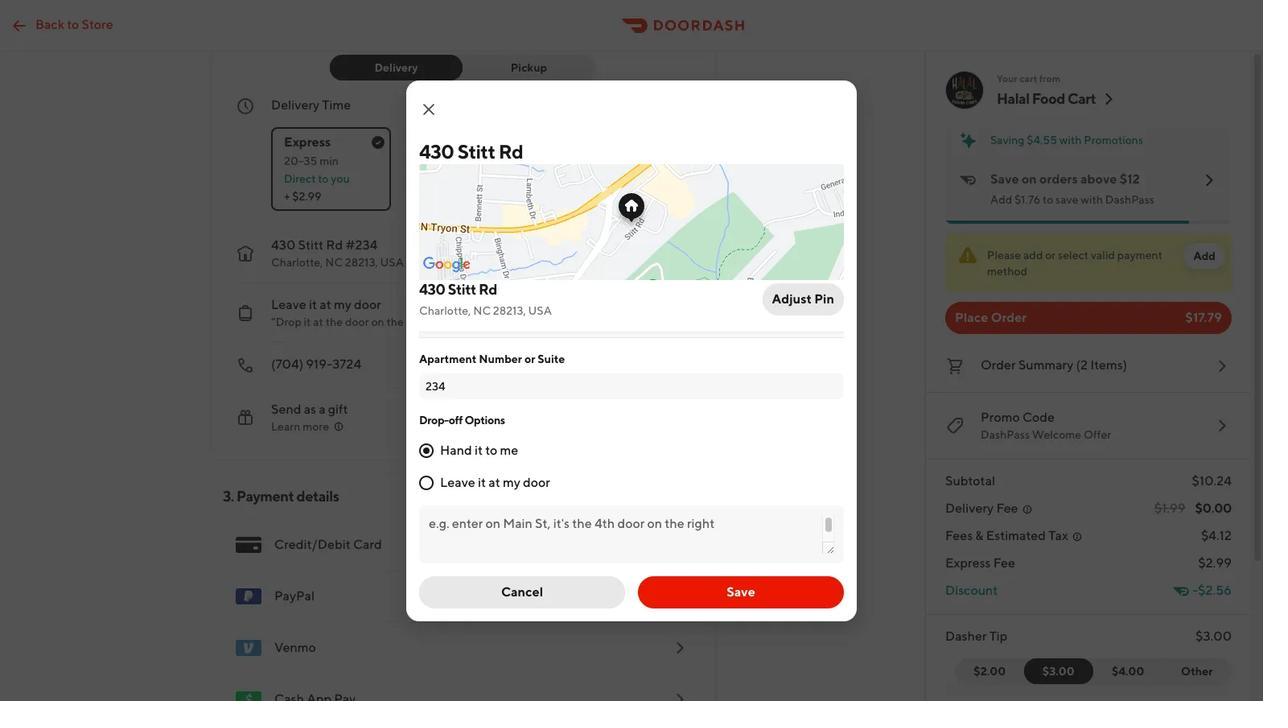 Task type: locate. For each thing, give the bounding box(es) containing it.
adjust pin
[[773, 291, 835, 306]]

on left right" at the left of page
[[371, 316, 385, 328]]

cancel
[[502, 584, 543, 599]]

order left summary
[[981, 357, 1017, 373]]

it down 430 stitt rd #234 charlotte,  nc 28213,  usa
[[309, 297, 317, 312]]

add up $17.79
[[1194, 250, 1216, 262]]

place
[[956, 310, 989, 325]]

1 horizontal spatial my
[[503, 475, 521, 490]]

at down me
[[489, 475, 501, 490]]

nc up apartment number or suite
[[474, 304, 491, 317]]

status
[[946, 233, 1233, 292]]

1 horizontal spatial leave
[[440, 475, 476, 490]]

stitt
[[458, 140, 495, 162], [298, 238, 324, 253], [448, 281, 476, 297]]

it right hand
[[475, 442, 483, 458]]

stitt for 430 stitt rd
[[458, 140, 495, 162]]

it right "drop in the top of the page
[[304, 316, 311, 328]]

1 vertical spatial or
[[525, 352, 536, 365]]

2 vertical spatial stitt
[[448, 281, 476, 297]]

0 horizontal spatial save
[[727, 584, 756, 599]]

add new payment method button
[[223, 674, 703, 701]]

order inside button
[[981, 357, 1017, 373]]

stitt for 430 stitt rd charlotte, nc 28213, usa
[[448, 281, 476, 297]]

None radio
[[271, 127, 391, 211]]

2 vertical spatial 430
[[419, 281, 446, 297]]

1 vertical spatial rd
[[326, 238, 343, 253]]

1 vertical spatial 430
[[271, 238, 296, 253]]

0 vertical spatial stitt
[[458, 140, 495, 162]]

save
[[991, 171, 1020, 187], [727, 584, 756, 599]]

paypal
[[275, 589, 315, 604]]

the left right" at the left of page
[[387, 316, 404, 328]]

0 vertical spatial a
[[592, 155, 598, 167]]

to inside button
[[67, 17, 79, 32]]

2 horizontal spatial rd
[[499, 140, 523, 162]]

stitt left #234
[[298, 238, 324, 253]]

1 horizontal spatial save
[[991, 171, 1020, 187]]

add new payment method image down add new payment method icon
[[671, 690, 690, 701]]

charlotte, up "drop in the top of the page
[[271, 256, 323, 269]]

0 horizontal spatial min
[[320, 155, 339, 167]]

0 vertical spatial rd
[[499, 140, 523, 162]]

back to store button
[[0, 9, 123, 41]]

0 vertical spatial $3.00
[[1196, 629, 1233, 644]]

it
[[309, 297, 317, 312], [304, 316, 311, 328], [475, 442, 483, 458], [478, 475, 486, 490]]

1 vertical spatial add
[[1194, 250, 1216, 262]]

or inside please add or select valid payment method
[[1046, 249, 1056, 262]]

0 horizontal spatial a
[[319, 402, 326, 417]]

pickup
[[511, 61, 548, 74]]

1 min from the left
[[320, 155, 339, 167]]

promotions
[[1085, 134, 1144, 147]]

apartment
[[419, 352, 477, 365]]

usa left 'powered by google' image
[[380, 256, 404, 269]]

at for leave it at my door "drop it at the door on the right"
[[320, 297, 331, 312]]

add
[[1024, 249, 1044, 262]]

(704) 919-3724
[[271, 357, 362, 372]]

0 vertical spatial charlotte,
[[271, 256, 323, 269]]

stitt for 430 stitt rd #234 charlotte,  nc 28213,  usa
[[298, 238, 324, 253]]

Other button
[[1163, 659, 1233, 684]]

express inside radio
[[284, 134, 331, 150]]

0 horizontal spatial $2.99
[[292, 190, 322, 203]]

map region
[[305, 103, 923, 310]]

to left save
[[1043, 193, 1054, 206]]

rd inside 430 stitt rd #234 charlotte,  nc 28213,  usa
[[326, 238, 343, 253]]

0 vertical spatial 28213,
[[345, 256, 378, 269]]

the
[[326, 316, 343, 328], [387, 316, 404, 328]]

+
[[284, 190, 290, 203]]

min for 25–40
[[453, 155, 472, 167]]

1 vertical spatial leave
[[440, 475, 476, 490]]

1 vertical spatial nc
[[474, 304, 491, 317]]

cancel button
[[419, 576, 626, 608]]

offer
[[1084, 428, 1112, 441]]

save inside save on orders above $12 add $1.76 to save with dashpass
[[991, 171, 1020, 187]]

stitt inside 430 stitt rd #234 charlotte,  nc 28213,  usa
[[298, 238, 324, 253]]

0 horizontal spatial add
[[991, 193, 1013, 206]]

2 vertical spatial at
[[489, 475, 501, 490]]

order
[[992, 310, 1028, 325], [981, 357, 1017, 373]]

1 vertical spatial fee
[[994, 556, 1016, 571]]

1 horizontal spatial delivery
[[375, 61, 418, 74]]

1 vertical spatial express
[[946, 556, 992, 571]]

1 horizontal spatial express
[[946, 556, 992, 571]]

dasher tip
[[946, 629, 1008, 644]]

suite
[[538, 352, 565, 365]]

2 vertical spatial rd
[[479, 281, 497, 297]]

at down 430 stitt rd #234 charlotte,  nc 28213,  usa
[[320, 297, 331, 312]]

nc up the leave it at my door "drop it at the door on the right"
[[325, 256, 343, 269]]

save on orders above $12 add $1.76 to save with dashpass
[[991, 171, 1155, 206]]

none radio containing standard
[[404, 127, 524, 211]]

with down "above"
[[1081, 193, 1104, 206]]

0 vertical spatial or
[[1046, 249, 1056, 262]]

0 vertical spatial nc
[[325, 256, 343, 269]]

0 vertical spatial with
[[1060, 134, 1082, 147]]

2 vertical spatial door
[[523, 475, 551, 490]]

#234
[[346, 238, 378, 253]]

0 horizontal spatial 28213,
[[345, 256, 378, 269]]

1 horizontal spatial $2.99
[[1199, 556, 1233, 571]]

1 vertical spatial charlotte,
[[419, 304, 471, 317]]

1 vertical spatial delivery
[[271, 97, 320, 113]]

leave it at my door "drop it at the door on the right"
[[271, 297, 435, 328]]

learn
[[271, 420, 301, 433]]

430 down 'powered by google' image
[[419, 281, 446, 297]]

it for hand it to me
[[475, 442, 483, 458]]

28213, down #234
[[345, 256, 378, 269]]

usa inside the 430 stitt rd charlotte, nc 28213, usa
[[529, 304, 552, 317]]

adjust
[[773, 291, 812, 306]]

430 inside the 430 stitt rd charlotte, nc 28213, usa
[[419, 281, 446, 297]]

0 horizontal spatial on
[[371, 316, 385, 328]]

1 add new payment method image from the top
[[671, 587, 690, 606]]

place order
[[956, 310, 1028, 325]]

&
[[976, 528, 984, 543]]

me
[[500, 442, 519, 458]]

on inside save on orders above $12 add $1.76 to save with dashpass
[[1022, 171, 1038, 187]]

430
[[419, 140, 454, 162], [271, 238, 296, 253], [419, 281, 446, 297]]

1 vertical spatial on
[[371, 316, 385, 328]]

add new payment method image
[[671, 587, 690, 606], [671, 690, 690, 701]]

$3.00 right the $2.00 button
[[1043, 665, 1075, 678]]

2 the from the left
[[387, 316, 404, 328]]

1 horizontal spatial rd
[[479, 281, 497, 297]]

430 down +
[[271, 238, 296, 253]]

door for leave it at my door "drop it at the door on the right"
[[354, 297, 382, 312]]

it for leave it at my door
[[478, 475, 486, 490]]

0 vertical spatial my
[[334, 297, 352, 312]]

1 vertical spatial order
[[981, 357, 1017, 373]]

$2.99 down direct
[[292, 190, 322, 203]]

0 vertical spatial door
[[354, 297, 382, 312]]

Hand it to me radio
[[419, 443, 434, 458]]

0 vertical spatial fee
[[997, 501, 1019, 516]]

0 horizontal spatial leave
[[271, 297, 307, 312]]

stitt inside the 430 stitt rd charlotte, nc 28213, usa
[[448, 281, 476, 297]]

door for leave it at my door
[[523, 475, 551, 490]]

0 vertical spatial usa
[[380, 256, 404, 269]]

or left suite
[[525, 352, 536, 365]]

0 horizontal spatial $3.00
[[1043, 665, 1075, 678]]

1 horizontal spatial nc
[[474, 304, 491, 317]]

None radio
[[404, 127, 524, 211]]

0 vertical spatial $2.99
[[292, 190, 322, 203]]

halal food cart
[[998, 90, 1097, 107]]

1 vertical spatial stitt
[[298, 238, 324, 253]]

0 vertical spatial add
[[991, 193, 1013, 206]]

leave right leave it at my door option
[[440, 475, 476, 490]]

$2.00 button
[[956, 659, 1035, 684]]

0 vertical spatial on
[[1022, 171, 1038, 187]]

0 vertical spatial leave
[[271, 297, 307, 312]]

0 vertical spatial order
[[992, 310, 1028, 325]]

usa up suite
[[529, 304, 552, 317]]

order summary (2 items) button
[[946, 353, 1233, 379]]

to inside save on orders above $12 add $1.76 to save with dashpass
[[1043, 193, 1054, 206]]

1 horizontal spatial a
[[592, 155, 598, 167]]

express up 20–35
[[284, 134, 331, 150]]

charlotte, inside 430 stitt rd #234 charlotte,  nc 28213,  usa
[[271, 256, 323, 269]]

credit/debit
[[275, 537, 351, 552]]

430 inside 430 stitt rd #234 charlotte,  nc 28213,  usa
[[271, 238, 296, 253]]

a
[[592, 155, 598, 167], [319, 402, 326, 417]]

leave up "drop in the top of the page
[[271, 297, 307, 312]]

2 min from the left
[[453, 155, 472, 167]]

stitt down 'powered by google' image
[[448, 281, 476, 297]]

your
[[998, 72, 1018, 85]]

to left you
[[318, 172, 329, 185]]

1 horizontal spatial the
[[387, 316, 404, 328]]

dashpass down promo
[[981, 428, 1031, 441]]

0 horizontal spatial charlotte,
[[271, 256, 323, 269]]

stitt right 25–40
[[458, 140, 495, 162]]

with inside save on orders above $12 add $1.76 to save with dashpass
[[1081, 193, 1104, 206]]

1 vertical spatial dashpass
[[981, 428, 1031, 441]]

0 vertical spatial 430
[[419, 140, 454, 162]]

fee up estimated
[[997, 501, 1019, 516]]

to right 'back'
[[67, 17, 79, 32]]

430 stitt rd charlotte, nc 28213, usa
[[419, 281, 552, 317]]

rd inside the 430 stitt rd charlotte, nc 28213, usa
[[479, 281, 497, 297]]

1 horizontal spatial add
[[1194, 250, 1216, 262]]

add new payment method image inside button
[[671, 690, 690, 701]]

at right "drop in the top of the page
[[313, 316, 324, 328]]

1 vertical spatial a
[[319, 402, 326, 417]]

min up you
[[320, 155, 339, 167]]

1 horizontal spatial on
[[1022, 171, 1038, 187]]

1 horizontal spatial or
[[1046, 249, 1056, 262]]

0 vertical spatial at
[[320, 297, 331, 312]]

saving $4.55 with promotions
[[991, 134, 1144, 147]]

orders
[[1040, 171, 1079, 187]]

1 vertical spatial my
[[503, 475, 521, 490]]

"drop
[[271, 316, 302, 328]]

or for number
[[525, 352, 536, 365]]

1 vertical spatial save
[[727, 584, 756, 599]]

$4.00
[[1113, 665, 1145, 678]]

add button
[[1185, 243, 1226, 269]]

nc inside 430 stitt rd #234 charlotte,  nc 28213,  usa
[[325, 256, 343, 269]]

estimated
[[987, 528, 1047, 543]]

dashpass inside save on orders above $12 add $1.76 to save with dashpass
[[1106, 193, 1155, 206]]

payment
[[1118, 249, 1163, 262]]

1 horizontal spatial min
[[453, 155, 472, 167]]

my inside the leave it at my door "drop it at the door on the right"
[[334, 297, 352, 312]]

code
[[1023, 410, 1056, 425]]

my down me
[[503, 475, 521, 490]]

rd up apartment number or suite
[[479, 281, 497, 297]]

dashpass down $12
[[1106, 193, 1155, 206]]

1 the from the left
[[326, 316, 343, 328]]

rd left #234
[[326, 238, 343, 253]]

add left $1.76
[[991, 193, 1013, 206]]

0 horizontal spatial dashpass
[[981, 428, 1031, 441]]

at for leave it at my door
[[489, 475, 501, 490]]

1 vertical spatial 28213,
[[493, 304, 526, 317]]

close image
[[419, 99, 439, 119]]

$2.99 up $2.56
[[1199, 556, 1233, 571]]

express up discount
[[946, 556, 992, 571]]

28213, up number
[[493, 304, 526, 317]]

2 horizontal spatial delivery
[[946, 501, 994, 516]]

min inside 20–35 min direct to you + $2.99
[[320, 155, 339, 167]]

0 vertical spatial add new payment method image
[[671, 587, 690, 606]]

on up $1.76
[[1022, 171, 1038, 187]]

rd left the choose
[[499, 140, 523, 162]]

option group containing express
[[271, 114, 690, 211]]

0 horizontal spatial my
[[334, 297, 352, 312]]

delivery time
[[271, 97, 351, 113]]

with right $4.55
[[1060, 134, 1082, 147]]

1 vertical spatial $3.00
[[1043, 665, 1075, 678]]

0 horizontal spatial express
[[284, 134, 331, 150]]

1 horizontal spatial usa
[[529, 304, 552, 317]]

on
[[1022, 171, 1038, 187], [371, 316, 385, 328]]

with inside button
[[1060, 134, 1082, 147]]

1 vertical spatial add new payment method image
[[671, 690, 690, 701]]

delivery inside radio
[[375, 61, 418, 74]]

please
[[988, 249, 1022, 262]]

0 horizontal spatial rd
[[326, 238, 343, 253]]

1 horizontal spatial 28213,
[[493, 304, 526, 317]]

0 vertical spatial express
[[284, 134, 331, 150]]

it down "hand it to me"
[[478, 475, 486, 490]]

summary
[[1019, 357, 1074, 373]]

usa inside 430 stitt rd #234 charlotte,  nc 28213,  usa
[[380, 256, 404, 269]]

door
[[354, 297, 382, 312], [345, 316, 369, 328], [523, 475, 551, 490]]

Pickup radio
[[453, 55, 596, 81]]

0 vertical spatial dashpass
[[1106, 193, 1155, 206]]

25–40
[[417, 155, 451, 167]]

it for leave it at my door "drop it at the door on the right"
[[309, 297, 317, 312]]

$12
[[1120, 171, 1141, 187]]

min down the standard
[[453, 155, 472, 167]]

save button
[[638, 576, 845, 608]]

430 down close icon
[[419, 140, 454, 162]]

2 add new payment method image from the top
[[671, 690, 690, 701]]

$3.00 up other
[[1196, 629, 1233, 644]]

order right 'place'
[[992, 310, 1028, 325]]

1 vertical spatial with
[[1081, 193, 1104, 206]]

leave it at my door
[[440, 475, 551, 490]]

a left time
[[592, 155, 598, 167]]

0 vertical spatial save
[[991, 171, 1020, 187]]

my down 430 stitt rd #234 charlotte,  nc 28213,  usa
[[334, 297, 352, 312]]

tip amount option group
[[956, 659, 1233, 684]]

0 horizontal spatial usa
[[380, 256, 404, 269]]

leave inside the leave it at my door "drop it at the door on the right"
[[271, 297, 307, 312]]

0 horizontal spatial nc
[[325, 256, 343, 269]]

or right the add
[[1046, 249, 1056, 262]]

above
[[1081, 171, 1118, 187]]

add new payment method image up add new payment method icon
[[671, 587, 690, 606]]

promo code dashpass welcome offer
[[981, 410, 1112, 441]]

1 horizontal spatial charlotte,
[[419, 304, 471, 317]]

charlotte, down 'powered by google' image
[[419, 304, 471, 317]]

25–40 min
[[417, 155, 472, 167]]

0 vertical spatial delivery
[[375, 61, 418, 74]]

menu
[[223, 519, 703, 701]]

fee down fees & estimated
[[994, 556, 1016, 571]]

$4.00 button
[[1084, 659, 1164, 684]]

dashpass
[[1106, 193, 1155, 206], [981, 428, 1031, 441]]

add
[[991, 193, 1013, 206], [1194, 250, 1216, 262]]

option group
[[271, 114, 690, 211]]

Apartment Number or Suite text field
[[426, 378, 838, 394]]

save inside button
[[727, 584, 756, 599]]

0 horizontal spatial or
[[525, 352, 536, 365]]

1 vertical spatial usa
[[529, 304, 552, 317]]

0 horizontal spatial the
[[326, 316, 343, 328]]

the up the 3724
[[326, 316, 343, 328]]

leave
[[271, 297, 307, 312], [440, 475, 476, 490]]

min for 20–35
[[320, 155, 339, 167]]

a right as
[[319, 402, 326, 417]]

1 horizontal spatial dashpass
[[1106, 193, 1155, 206]]

fees
[[946, 528, 973, 543]]



Task type: vqa. For each thing, say whether or not it's contained in the screenshot.
door to the top
yes



Task type: describe. For each thing, give the bounding box(es) containing it.
dashpass inside promo code dashpass welcome offer
[[981, 428, 1031, 441]]

2 vertical spatial delivery
[[946, 501, 994, 516]]

to left me
[[486, 442, 498, 458]]

$3.00 inside button
[[1043, 665, 1075, 678]]

subtotal
[[946, 473, 996, 489]]

number
[[479, 352, 523, 365]]

venmo
[[275, 640, 316, 655]]

save for save on orders above $12 add $1.76 to save with dashpass
[[991, 171, 1020, 187]]

my for leave it at my door "drop it at the door on the right"
[[334, 297, 352, 312]]

direct
[[284, 172, 316, 185]]

fees & estimated
[[946, 528, 1047, 543]]

card
[[353, 537, 382, 552]]

430 stitt rd #234 charlotte,  nc 28213,  usa
[[271, 238, 404, 269]]

adjust pin button
[[763, 283, 845, 315]]

discount
[[946, 583, 999, 598]]

drop-off options
[[419, 413, 505, 426]]

back
[[35, 17, 65, 32]]

menu containing credit/debit card
[[223, 519, 703, 701]]

choose a time
[[550, 155, 623, 167]]

method
[[988, 265, 1028, 278]]

430 for 430 stitt rd charlotte, nc 28213, usa
[[419, 281, 446, 297]]

credit/debit card
[[275, 537, 382, 552]]

or for add
[[1046, 249, 1056, 262]]

(704) 919-3724 button
[[223, 343, 690, 388]]

time
[[600, 155, 623, 167]]

$2.00
[[974, 665, 1007, 678]]

cart
[[1068, 90, 1097, 107]]

show menu image
[[236, 532, 262, 558]]

choose
[[550, 155, 589, 167]]

20–35
[[284, 155, 318, 167]]

-$2.56
[[1193, 583, 1233, 598]]

1 horizontal spatial $3.00
[[1196, 629, 1233, 644]]

1 vertical spatial $2.99
[[1199, 556, 1233, 571]]

$0.00
[[1196, 501, 1233, 516]]

add new payment method image
[[671, 638, 690, 658]]

$2.99 inside 20–35 min direct to you + $2.99
[[292, 190, 322, 203]]

food
[[1033, 90, 1066, 107]]

from
[[1040, 72, 1061, 85]]

details
[[297, 488, 339, 505]]

welcome
[[1033, 428, 1082, 441]]

add inside button
[[1194, 250, 1216, 262]]

gift
[[328, 402, 348, 417]]

on inside the leave it at my door "drop it at the door on the right"
[[371, 316, 385, 328]]

saving $4.55 with promotions button
[[946, 129, 1233, 151]]

store
[[82, 17, 113, 32]]

my for leave it at my door
[[503, 475, 521, 490]]

express fee
[[946, 556, 1016, 571]]

3. payment
[[223, 488, 294, 505]]

dasher
[[946, 629, 987, 644]]

1 vertical spatial at
[[313, 316, 324, 328]]

leave for leave it at my door
[[440, 475, 476, 490]]

send as a gift
[[271, 402, 348, 417]]

hand
[[440, 442, 472, 458]]

tip
[[990, 629, 1008, 644]]

save for save
[[727, 584, 756, 599]]

$1.76
[[1015, 193, 1041, 206]]

express for express fee
[[946, 556, 992, 571]]

you
[[331, 172, 350, 185]]

Leave it at my door radio
[[419, 475, 434, 490]]

pin
[[815, 291, 835, 306]]

learn more button
[[271, 419, 345, 435]]

send
[[271, 402, 301, 417]]

apartment number or suite
[[419, 352, 565, 365]]

powered by google image
[[423, 256, 471, 273]]

$4.55
[[1028, 134, 1058, 147]]

select
[[1059, 249, 1089, 262]]

0 horizontal spatial delivery
[[271, 97, 320, 113]]

$10.24
[[1193, 473, 1233, 489]]

a inside option
[[592, 155, 598, 167]]

none radio containing express
[[271, 127, 391, 211]]

save
[[1056, 193, 1079, 206]]

cart
[[1020, 72, 1038, 85]]

express for express
[[284, 134, 331, 150]]

nc inside the 430 stitt rd charlotte, nc 28213, usa
[[474, 304, 491, 317]]

drop-
[[419, 413, 449, 426]]

saving
[[991, 134, 1025, 147]]

3724
[[333, 357, 362, 372]]

learn more
[[271, 420, 329, 433]]

hand it to me
[[440, 442, 519, 458]]

off
[[449, 413, 463, 426]]

430 for 430 stitt rd
[[419, 140, 454, 162]]

430 stitt rd
[[419, 140, 523, 162]]

28213, inside 430 stitt rd #234 charlotte,  nc 28213,  usa
[[345, 256, 378, 269]]

(704)
[[271, 357, 304, 372]]

more
[[303, 420, 329, 433]]

leave for leave it at my door "drop it at the door on the right"
[[271, 297, 307, 312]]

as
[[304, 402, 316, 417]]

promo
[[981, 410, 1021, 425]]

halal
[[998, 90, 1030, 107]]

20–35 min direct to you + $2.99
[[284, 155, 350, 203]]

$2.56
[[1199, 583, 1233, 598]]

rd for 430 stitt rd charlotte, nc 28213, usa
[[479, 281, 497, 297]]

1 vertical spatial door
[[345, 316, 369, 328]]

standard
[[417, 134, 472, 150]]

919-
[[306, 357, 333, 372]]

right"
[[406, 316, 435, 328]]

tax
[[1049, 528, 1069, 543]]

status containing please add or select valid payment method
[[946, 233, 1233, 292]]

-
[[1193, 583, 1199, 598]]

order summary (2 items)
[[981, 357, 1128, 373]]

rd for 430 stitt rd
[[499, 140, 523, 162]]

delivery or pickup selector option group
[[330, 55, 596, 81]]

Choose a time radio
[[537, 127, 688, 211]]

e.g. enter on Main St, it's the 4th door on the right

Do not add order changes or requests here. text field
[[429, 515, 835, 554]]

options
[[465, 413, 505, 426]]

28213, inside the 430 stitt rd charlotte, nc 28213, usa
[[493, 304, 526, 317]]

your cart from
[[998, 72, 1061, 85]]

$3.00 button
[[1024, 659, 1094, 684]]

to inside 20–35 min direct to you + $2.99
[[318, 172, 329, 185]]

charlotte, inside the 430 stitt rd charlotte, nc 28213, usa
[[419, 304, 471, 317]]

add inside save on orders above $12 add $1.76 to save with dashpass
[[991, 193, 1013, 206]]

Delivery radio
[[330, 55, 463, 81]]

rd for 430 stitt rd #234 charlotte,  nc 28213,  usa
[[326, 238, 343, 253]]

other
[[1182, 665, 1214, 678]]

$17.79
[[1186, 310, 1223, 325]]

430 for 430 stitt rd #234 charlotte,  nc 28213,  usa
[[271, 238, 296, 253]]



